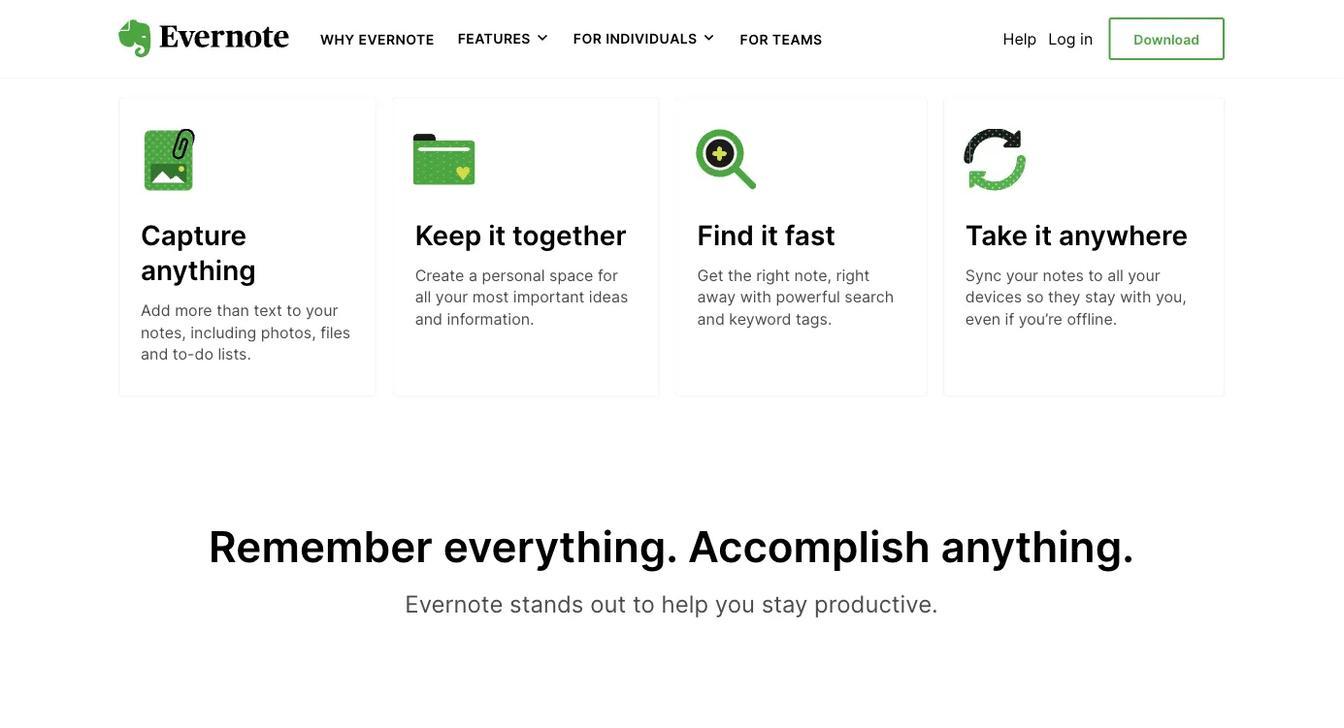Task type: vqa. For each thing, say whether or not it's contained in the screenshot.
"notes" inside the "Work anywhere Keep important info handy—your notes sync automatically to all your devices."
no



Task type: locate. For each thing, give the bounding box(es) containing it.
0 vertical spatial to
[[1088, 266, 1103, 285]]

devices
[[965, 288, 1022, 307]]

1 horizontal spatial to
[[633, 590, 655, 619]]

to for remember
[[633, 590, 655, 619]]

and for keep it together
[[415, 309, 443, 328]]

help
[[661, 590, 708, 619]]

stands
[[510, 590, 584, 619]]

note,
[[794, 266, 832, 285]]

log in
[[1048, 29, 1093, 48]]

to right out
[[633, 590, 655, 619]]

2 it from the left
[[761, 219, 778, 252]]

with
[[740, 288, 771, 307], [1120, 288, 1151, 307]]

most
[[472, 288, 509, 307]]

search
[[845, 288, 894, 307]]

to-
[[173, 345, 195, 364]]

for for for individuals
[[573, 30, 602, 47]]

and for capture anything
[[141, 345, 168, 364]]

your up so
[[1006, 266, 1038, 285]]

with inside the get the right note, right away with powerful search and keyword tags.
[[740, 288, 771, 307]]

with inside sync your notes to all your devices so they stay with you, even if you're offline.
[[1120, 288, 1151, 307]]

right right 'the'
[[756, 266, 790, 285]]

anywhere
[[1059, 219, 1188, 252]]

1 vertical spatial evernote
[[405, 590, 503, 619]]

0 horizontal spatial and
[[141, 345, 168, 364]]

so
[[1026, 288, 1044, 307]]

1 horizontal spatial for
[[740, 31, 769, 48]]

0 horizontal spatial to
[[286, 301, 301, 320]]

and down create
[[415, 309, 443, 328]]

0 horizontal spatial it
[[488, 219, 506, 252]]

create
[[415, 266, 464, 285]]

keep it together
[[415, 219, 626, 252]]

information.
[[447, 309, 534, 328]]

1 horizontal spatial and
[[415, 309, 443, 328]]

stay inside sync your notes to all your devices so they stay with you, even if you're offline.
[[1085, 288, 1116, 307]]

for teams
[[740, 31, 823, 48]]

0 vertical spatial evernote
[[359, 31, 434, 48]]

sync your notes to all your devices so they stay with you, even if you're offline.
[[965, 266, 1187, 328]]

to for take
[[1088, 266, 1103, 285]]

and inside add more than text to your notes, including photos, files and to-do lists.
[[141, 345, 168, 364]]

to inside sync your notes to all your devices so they stay with you, even if you're offline.
[[1088, 266, 1103, 285]]

for teams link
[[740, 29, 823, 48]]

find
[[697, 219, 754, 252]]

it up personal on the top left
[[488, 219, 506, 252]]

all
[[1107, 266, 1123, 285], [415, 288, 431, 307]]

than
[[217, 301, 249, 320]]

with left you,
[[1120, 288, 1151, 307]]

right up search in the top of the page
[[836, 266, 870, 285]]

1 horizontal spatial it
[[761, 219, 778, 252]]

create a personal space for all your most important ideas and information.
[[415, 266, 628, 328]]

your
[[1006, 266, 1038, 285], [1128, 266, 1160, 285], [436, 288, 468, 307], [306, 301, 338, 320]]

1 with from the left
[[740, 288, 771, 307]]

evernote right 'why'
[[359, 31, 434, 48]]

0 horizontal spatial all
[[415, 288, 431, 307]]

evernote left the stands
[[405, 590, 503, 619]]

1 right from the left
[[756, 266, 790, 285]]

3 it from the left
[[1035, 219, 1052, 252]]

all down anywhere
[[1107, 266, 1123, 285]]

0 horizontal spatial for
[[573, 30, 602, 47]]

if
[[1005, 309, 1014, 328]]

right
[[756, 266, 790, 285], [836, 266, 870, 285]]

your up files
[[306, 301, 338, 320]]

notes,
[[141, 323, 186, 342]]

text
[[254, 301, 282, 320]]

all inside sync your notes to all your devices so they stay with you, even if you're offline.
[[1107, 266, 1123, 285]]

1 horizontal spatial with
[[1120, 288, 1151, 307]]

2 with from the left
[[1120, 288, 1151, 307]]

to up the "photos,"
[[286, 301, 301, 320]]

and down away
[[697, 309, 725, 328]]

a
[[469, 266, 477, 285]]

magnifying glass icon image
[[695, 129, 757, 191]]

you,
[[1156, 288, 1187, 307]]

1 horizontal spatial right
[[836, 266, 870, 285]]

capture anything
[[141, 219, 256, 287]]

0 horizontal spatial right
[[756, 266, 790, 285]]

sync icon image
[[963, 129, 1025, 191]]

teams
[[772, 31, 823, 48]]

for left individuals
[[573, 30, 602, 47]]

why evernote link
[[320, 29, 434, 48]]

1 horizontal spatial all
[[1107, 266, 1123, 285]]

it for anywhere
[[1035, 219, 1052, 252]]

1 horizontal spatial stay
[[1085, 288, 1116, 307]]

together
[[512, 219, 626, 252]]

with up keyword
[[740, 288, 771, 307]]

get
[[697, 266, 724, 285]]

it
[[488, 219, 506, 252], [761, 219, 778, 252], [1035, 219, 1052, 252]]

and down notes,
[[141, 345, 168, 364]]

and
[[415, 309, 443, 328], [697, 309, 725, 328], [141, 345, 168, 364]]

tags.
[[796, 309, 832, 328]]

keyword
[[729, 309, 791, 328]]

individuals
[[606, 30, 697, 47]]

1 vertical spatial stay
[[761, 590, 808, 619]]

more
[[175, 301, 212, 320]]

in
[[1080, 29, 1093, 48]]

download link
[[1108, 17, 1225, 60]]

for
[[598, 266, 618, 285]]

0 vertical spatial all
[[1107, 266, 1123, 285]]

away
[[697, 288, 736, 307]]

capture image icon image
[[139, 129, 201, 191]]

help
[[1003, 29, 1037, 48]]

notes
[[1043, 266, 1084, 285]]

for inside button
[[573, 30, 602, 47]]

important
[[513, 288, 585, 307]]

for left teams
[[740, 31, 769, 48]]

it for together
[[488, 219, 506, 252]]

your down create
[[436, 288, 468, 307]]

2 horizontal spatial to
[[1088, 266, 1103, 285]]

2 horizontal spatial and
[[697, 309, 725, 328]]

your inside add more than text to your notes, including photos, files and to-do lists.
[[306, 301, 338, 320]]

all down create
[[415, 288, 431, 307]]

accomplish
[[688, 521, 930, 573]]

it up notes
[[1035, 219, 1052, 252]]

stay up offline.
[[1085, 288, 1116, 307]]

to
[[1088, 266, 1103, 285], [286, 301, 301, 320], [633, 590, 655, 619]]

capture
[[141, 219, 247, 252]]

space
[[549, 266, 593, 285]]

1 vertical spatial to
[[286, 301, 301, 320]]

0 horizontal spatial stay
[[761, 590, 808, 619]]

it left 'fast' at the top
[[761, 219, 778, 252]]

2 vertical spatial to
[[633, 590, 655, 619]]

2 right from the left
[[836, 266, 870, 285]]

0 horizontal spatial with
[[740, 288, 771, 307]]

0 vertical spatial stay
[[1085, 288, 1116, 307]]

and inside create a personal space for all your most important ideas and information.
[[415, 309, 443, 328]]

for
[[573, 30, 602, 47], [740, 31, 769, 48]]

to right notes
[[1088, 266, 1103, 285]]

sync
[[965, 266, 1002, 285]]

1 it from the left
[[488, 219, 506, 252]]

stay
[[1085, 288, 1116, 307], [761, 590, 808, 619]]

evernote
[[359, 31, 434, 48], [405, 590, 503, 619]]

stay right you
[[761, 590, 808, 619]]

fast
[[785, 219, 835, 252]]

evernote logo image
[[118, 20, 289, 58]]

1 vertical spatial all
[[415, 288, 431, 307]]

2 horizontal spatial it
[[1035, 219, 1052, 252]]

anything.
[[941, 521, 1134, 573]]



Task type: describe. For each thing, give the bounding box(es) containing it.
productive.
[[814, 590, 938, 619]]

take it anywhere
[[965, 219, 1188, 252]]

and inside the get the right note, right away with powerful search and keyword tags.
[[697, 309, 725, 328]]

they
[[1048, 288, 1080, 307]]

even
[[965, 309, 1001, 328]]

to inside add more than text to your notes, including photos, files and to-do lists.
[[286, 301, 301, 320]]

take
[[965, 219, 1028, 252]]

powerful
[[776, 288, 840, 307]]

why
[[320, 31, 355, 48]]

your up you,
[[1128, 266, 1160, 285]]

the
[[728, 266, 752, 285]]

it for fast
[[761, 219, 778, 252]]

anything
[[141, 254, 256, 287]]

lists.
[[218, 345, 251, 364]]

add
[[141, 301, 170, 320]]

download
[[1134, 31, 1199, 48]]

you're
[[1019, 309, 1063, 328]]

you
[[715, 590, 755, 619]]

add more than text to your notes, including photos, files and to-do lists.
[[141, 301, 351, 364]]

photos,
[[261, 323, 316, 342]]

everything.
[[443, 521, 677, 573]]

your inside create a personal space for all your most important ideas and information.
[[436, 288, 468, 307]]

for individuals button
[[573, 29, 717, 48]]

personal
[[482, 266, 545, 285]]

including
[[190, 323, 256, 342]]

evernote stands out to help you stay productive.
[[405, 590, 938, 619]]

folder icon image
[[413, 129, 475, 191]]

help link
[[1003, 29, 1037, 48]]

features button
[[458, 29, 550, 48]]

keep
[[415, 219, 482, 252]]

for individuals
[[573, 30, 697, 47]]

get the right note, right away with powerful search and keyword tags.
[[697, 266, 894, 328]]

evernote inside why evernote link
[[359, 31, 434, 48]]

do
[[195, 345, 213, 364]]

find it fast
[[697, 219, 835, 252]]

log
[[1048, 29, 1076, 48]]

all inside create a personal space for all your most important ideas and information.
[[415, 288, 431, 307]]

ideas
[[589, 288, 628, 307]]

out
[[590, 590, 626, 619]]

features
[[458, 30, 531, 47]]

offline.
[[1067, 309, 1117, 328]]

log in link
[[1048, 29, 1093, 48]]

remember
[[209, 521, 433, 573]]

for for for teams
[[740, 31, 769, 48]]

remember everything. accomplish anything.
[[209, 521, 1134, 573]]

files
[[320, 323, 351, 342]]

why evernote
[[320, 31, 434, 48]]



